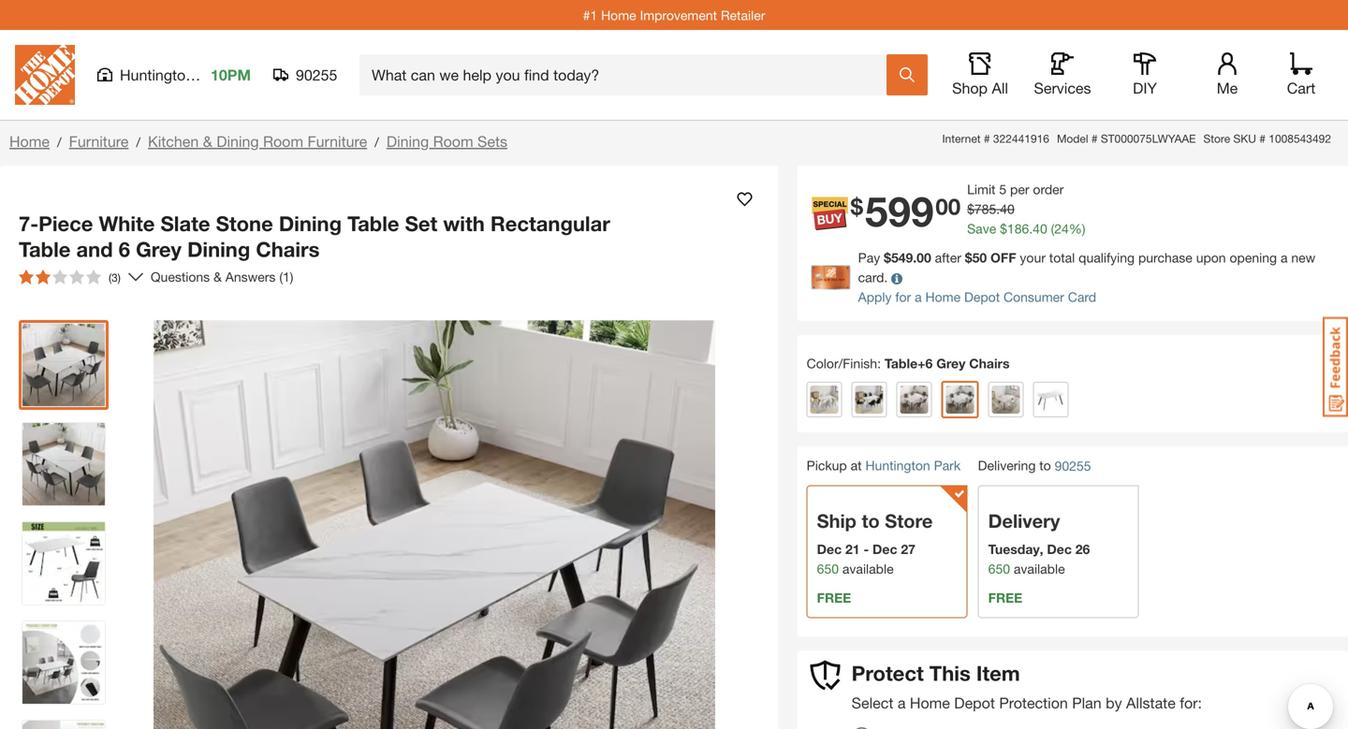 Task type: vqa. For each thing, say whether or not it's contained in the screenshot.
rightmost dec
yes



Task type: locate. For each thing, give the bounding box(es) containing it.
1 horizontal spatial grey
[[937, 356, 966, 371]]

24
[[1055, 221, 1069, 236]]

650 down tuesday,
[[988, 561, 1010, 577]]

to left 90255 link
[[1040, 458, 1051, 473]]

per
[[1010, 182, 1030, 197]]

0 horizontal spatial 650
[[817, 561, 839, 577]]

-
[[864, 542, 869, 557]]

store
[[1204, 132, 1231, 145], [885, 510, 933, 532]]

0 horizontal spatial /
[[57, 134, 61, 150]]

1 vertical spatial store
[[885, 510, 933, 532]]

table down 7-
[[19, 237, 71, 262]]

# right model
[[1092, 132, 1098, 145]]

1 horizontal spatial park
[[934, 458, 961, 473]]

ship to store dec 21 - dec 27 650 available
[[817, 510, 933, 577]]

0 vertical spatial 90255
[[296, 66, 338, 84]]

0 horizontal spatial park
[[198, 66, 229, 84]]

1 available from the left
[[843, 561, 894, 577]]

1 horizontal spatial furniture
[[308, 132, 367, 150]]

a right for
[[915, 289, 922, 305]]

90255 right delivering
[[1055, 458, 1091, 474]]

to inside ship to store dec 21 - dec 27 650 available
[[862, 510, 880, 532]]

1 horizontal spatial #
[[1092, 132, 1098, 145]]

1 horizontal spatial to
[[1040, 458, 1051, 473]]

2 horizontal spatial dec
[[1047, 542, 1072, 557]]

10pm
[[211, 66, 251, 84]]

furniture link
[[69, 132, 129, 150]]

home / furniture / kitchen & dining room furniture / dining room sets
[[9, 132, 508, 150]]

0 horizontal spatial room
[[263, 132, 303, 150]]

protect this item select a home depot protection plan by allstate for:
[[852, 661, 1202, 712]]

home link
[[9, 132, 50, 150]]

# right "internet"
[[984, 132, 990, 145]]

room left sets
[[433, 132, 473, 150]]

650
[[817, 561, 839, 577], [988, 561, 1010, 577]]

to for 90255
[[1040, 458, 1051, 473]]

dining up (1)
[[279, 211, 342, 236]]

available
[[843, 561, 894, 577], [1014, 561, 1065, 577]]

# right the sku
[[1260, 132, 1266, 145]]

&
[[203, 132, 212, 150], [214, 269, 222, 285]]

1 horizontal spatial huntington
[[866, 458, 930, 473]]

0 vertical spatial .
[[997, 201, 1000, 217]]

grey inside 7-piece white slate stone dining table set with rectangular table and 6 grey dining chairs
[[136, 237, 182, 262]]

/ right home link
[[57, 134, 61, 150]]

1 vertical spatial 90255
[[1055, 458, 1091, 474]]

(3)
[[109, 271, 121, 284]]

00
[[936, 193, 961, 220]]

3 dec from the left
[[1047, 542, 1072, 557]]

. down 5
[[997, 201, 1000, 217]]

dec right the -
[[873, 542, 898, 557]]

protect
[[852, 661, 924, 686]]

1 horizontal spatial table
[[348, 211, 399, 236]]

depot
[[964, 289, 1000, 305], [954, 694, 995, 712]]

apply now image
[[812, 265, 858, 290]]

new
[[1292, 250, 1316, 265]]

0 vertical spatial to
[[1040, 458, 1051, 473]]

90255 button
[[273, 66, 338, 84]]

select
[[852, 694, 894, 712]]

order
[[1033, 182, 1064, 197]]

0 vertical spatial 40
[[1000, 201, 1015, 217]]

$ left 599
[[851, 193, 863, 220]]

to up the -
[[862, 510, 880, 532]]

purchase
[[1139, 250, 1193, 265]]

huntington up kitchen in the left top of the page
[[120, 66, 194, 84]]

item
[[977, 661, 1020, 686]]

delivery tuesday, dec 26 650 available
[[988, 510, 1090, 577]]

0 horizontal spatial huntington
[[120, 66, 194, 84]]

diy
[[1133, 79, 1157, 97]]

available down the -
[[843, 561, 894, 577]]

park
[[198, 66, 229, 84], [934, 458, 961, 473]]

0 horizontal spatial chairs
[[256, 237, 320, 262]]

1 vertical spatial table
[[19, 237, 71, 262]]

1 vertical spatial a
[[915, 289, 922, 305]]

0 horizontal spatial 40
[[1000, 201, 1015, 217]]

0 horizontal spatial to
[[862, 510, 880, 532]]

a left the new at the top of the page
[[1281, 250, 1288, 265]]

1 vertical spatial huntington
[[866, 458, 930, 473]]

1 horizontal spatial chairs
[[969, 356, 1010, 371]]

/ left kitchen in the left top of the page
[[136, 134, 140, 150]]

$ right save
[[1000, 221, 1007, 236]]

1 650 from the left
[[817, 561, 839, 577]]

1 vertical spatial to
[[862, 510, 880, 532]]

0 vertical spatial depot
[[964, 289, 1000, 305]]

a
[[1281, 250, 1288, 265], [915, 289, 922, 305], [898, 694, 906, 712]]

1 horizontal spatial 90255
[[1055, 458, 1091, 474]]

0 horizontal spatial grey
[[136, 237, 182, 262]]

furniture right home link
[[69, 132, 129, 150]]

0 vertical spatial table
[[348, 211, 399, 236]]

1 horizontal spatial store
[[1204, 132, 1231, 145]]

1 horizontal spatial dec
[[873, 542, 898, 557]]

store up 27
[[885, 510, 933, 532]]

21
[[846, 542, 860, 557]]

limit
[[967, 182, 996, 197]]

save
[[967, 221, 997, 236]]

the home depot logo image
[[15, 45, 75, 105]]

home inside protect this item select a home depot protection plan by allstate for:
[[910, 694, 950, 712]]

cart
[[1287, 79, 1316, 97]]

home down the home depot logo
[[9, 132, 50, 150]]

0 horizontal spatial free
[[817, 590, 851, 606]]

a inside your total qualifying purchase upon opening a new card.
[[1281, 250, 1288, 265]]

dec
[[817, 542, 842, 557], [873, 542, 898, 557], [1047, 542, 1072, 557]]

1 horizontal spatial 40
[[1033, 221, 1048, 236]]

shop all
[[952, 79, 1008, 97]]

free down tuesday,
[[988, 590, 1023, 606]]

dec left 26
[[1047, 542, 1072, 557]]

table+6 grey chairs image
[[946, 386, 974, 414]]

1 horizontal spatial /
[[136, 134, 140, 150]]

to
[[1040, 458, 1051, 473], [862, 510, 880, 532]]

store left the sku
[[1204, 132, 1231, 145]]

(3) link
[[11, 262, 143, 292]]

available down tuesday,
[[1014, 561, 1065, 577]]

home down this
[[910, 694, 950, 712]]

650 down ship
[[817, 561, 839, 577]]

1 horizontal spatial .
[[1029, 221, 1033, 236]]

a right select
[[898, 694, 906, 712]]

0 vertical spatial chairs
[[256, 237, 320, 262]]

1 vertical spatial chairs
[[969, 356, 1010, 371]]

answers
[[225, 269, 276, 285]]

2 free from the left
[[988, 590, 1023, 606]]

grey right 6
[[136, 237, 182, 262]]

0 horizontal spatial &
[[203, 132, 212, 150]]

chairs
[[256, 237, 320, 262], [969, 356, 1010, 371]]

table+6 u-shapped chairs image
[[992, 386, 1020, 414]]

retailer
[[721, 7, 765, 23]]

1 horizontal spatial a
[[915, 289, 922, 305]]

room
[[263, 132, 303, 150], [433, 132, 473, 150]]

2 horizontal spatial /
[[375, 134, 379, 150]]

table left set at the top of page
[[348, 211, 399, 236]]

/
[[57, 134, 61, 150], [136, 134, 140, 150], [375, 134, 379, 150]]

free down 21
[[817, 590, 851, 606]]

cart link
[[1281, 52, 1322, 97]]

2 650 from the left
[[988, 561, 1010, 577]]

2 dec from the left
[[873, 542, 898, 557]]

40 left (
[[1033, 221, 1048, 236]]

to for store
[[862, 510, 880, 532]]

depot down 50
[[964, 289, 1000, 305]]

1 vertical spatial .
[[1029, 221, 1033, 236]]

1 vertical spatial grey
[[937, 356, 966, 371]]

huntington right at
[[866, 458, 930, 473]]

store inside ship to store dec 21 - dec 27 650 available
[[885, 510, 933, 532]]

#1 home improvement retailer
[[583, 7, 765, 23]]

90255 inside delivering to 90255
[[1055, 458, 1091, 474]]

1 horizontal spatial available
[[1014, 561, 1065, 577]]

room down "90255" button
[[263, 132, 303, 150]]

free
[[817, 590, 851, 606], [988, 590, 1023, 606]]

color/finish
[[807, 356, 877, 371]]

& left answers
[[214, 269, 222, 285]]

(3) button
[[11, 262, 128, 292]]

. left (
[[1029, 221, 1033, 236]]

1 horizontal spatial 650
[[988, 561, 1010, 577]]

pickup at huntington park
[[807, 458, 961, 473]]

0 horizontal spatial available
[[843, 561, 894, 577]]

0 horizontal spatial #
[[984, 132, 990, 145]]

7-piece white slate stone dining table set with rectangular table and 6 grey dining chairs
[[19, 211, 610, 262]]

0 horizontal spatial .
[[997, 201, 1000, 217]]

2 # from the left
[[1092, 132, 1098, 145]]

0 horizontal spatial store
[[885, 510, 933, 532]]

0 horizontal spatial furniture
[[69, 132, 129, 150]]

2 horizontal spatial a
[[1281, 250, 1288, 265]]

$
[[851, 193, 863, 220], [967, 201, 975, 217], [1000, 221, 1007, 236], [884, 250, 891, 265], [965, 250, 973, 265]]

table+6 black chairs image
[[856, 386, 884, 414]]

to inside delivering to 90255
[[1040, 458, 1051, 473]]

0 horizontal spatial a
[[898, 694, 906, 712]]

1 horizontal spatial &
[[214, 269, 222, 285]]

shop
[[952, 79, 988, 97]]

& right kitchen in the left top of the page
[[203, 132, 212, 150]]

consumer
[[1004, 289, 1064, 305]]

0 vertical spatial park
[[198, 66, 229, 84]]

services
[[1034, 79, 1091, 97]]

color/finish : table+6 grey chairs
[[807, 356, 1010, 371]]

apply
[[858, 289, 892, 305]]

dining right kitchen in the left top of the page
[[217, 132, 259, 150]]

27
[[901, 542, 916, 557]]

0 horizontal spatial dec
[[817, 542, 842, 557]]

1 free from the left
[[817, 590, 851, 606]]

park left delivering
[[934, 458, 961, 473]]

$ inside $ 599 00
[[851, 193, 863, 220]]

kitchen & dining room furniture link
[[148, 132, 367, 150]]

.
[[997, 201, 1000, 217], [1029, 221, 1033, 236]]

90255 right 10pm
[[296, 66, 338, 84]]

1 horizontal spatial room
[[433, 132, 473, 150]]

park up kitchen in the left top of the page
[[198, 66, 229, 84]]

:
[[877, 356, 881, 371]]

furniture
[[69, 132, 129, 150], [308, 132, 367, 150]]

/ left dining room sets link
[[375, 134, 379, 150]]

2 available from the left
[[1014, 561, 1065, 577]]

table
[[348, 211, 399, 236], [19, 237, 71, 262]]

1 furniture from the left
[[69, 132, 129, 150]]

0 horizontal spatial table
[[19, 237, 71, 262]]

1 horizontal spatial free
[[988, 590, 1023, 606]]

2 furniture from the left
[[308, 132, 367, 150]]

0 vertical spatial huntington
[[120, 66, 194, 84]]

furniture down "90255" button
[[308, 132, 367, 150]]

40 down 5
[[1000, 201, 1015, 217]]

grey up table+6 grey chairs icon
[[937, 356, 966, 371]]

2 vertical spatial a
[[898, 694, 906, 712]]

chairs up the table+6 u-shapped chairs icon
[[969, 356, 1010, 371]]

#1
[[583, 7, 598, 23]]

a inside protect this item select a home depot protection plan by allstate for:
[[898, 694, 906, 712]]

0 horizontal spatial 90255
[[296, 66, 338, 84]]

chairs up (1)
[[256, 237, 320, 262]]

90255 link
[[1055, 456, 1091, 476]]

0 vertical spatial a
[[1281, 250, 1288, 265]]

depot down item
[[954, 694, 995, 712]]

3 / from the left
[[375, 134, 379, 150]]

dec left 21
[[817, 542, 842, 557]]

26
[[1076, 542, 1090, 557]]

available inside ship to store dec 21 - dec 27 650 available
[[843, 561, 894, 577]]

0 vertical spatial store
[[1204, 132, 1231, 145]]

0 vertical spatial grey
[[136, 237, 182, 262]]

protection
[[999, 694, 1068, 712]]

kitchen
[[148, 132, 199, 150]]

0 vertical spatial &
[[203, 132, 212, 150]]

1 vertical spatial depot
[[954, 694, 995, 712]]

sets
[[478, 132, 508, 150]]

questions
[[151, 269, 210, 285]]

3 # from the left
[[1260, 132, 1266, 145]]

2 horizontal spatial #
[[1260, 132, 1266, 145]]



Task type: describe. For each thing, give the bounding box(es) containing it.
opening
[[1230, 250, 1277, 265]]

table 6 grey chairs dining room sets st000075lwyaae c3.2 image
[[22, 522, 105, 605]]

sku
[[1234, 132, 1257, 145]]

this
[[930, 661, 971, 686]]

delivering to 90255
[[978, 458, 1091, 474]]

table+6 brown chairs image
[[900, 386, 929, 414]]

table+6 beige chairs image
[[811, 386, 839, 414]]

st000075lwyaae
[[1101, 132, 1196, 145]]

free for tuesday,
[[988, 590, 1023, 606]]

dec inside the delivery tuesday, dec 26 650 available
[[1047, 542, 1072, 557]]

delivering
[[978, 458, 1036, 473]]

2 room from the left
[[433, 132, 473, 150]]

internet # 322441916 model # st000075lwyaae store sku # 1008543492
[[942, 132, 1332, 145]]

your
[[1020, 250, 1046, 265]]

shop all button
[[950, 52, 1010, 97]]

chairs inside 7-piece white slate stone dining table set with rectangular table and 6 grey dining chairs
[[256, 237, 320, 262]]

$ right pay
[[884, 250, 891, 265]]

50
[[973, 250, 987, 265]]

white
[[99, 211, 155, 236]]

by
[[1106, 694, 1122, 712]]

slate
[[161, 211, 210, 236]]

pay
[[858, 250, 880, 265]]

off
[[991, 250, 1016, 265]]

table 6 grey chairs dining room sets st000075lwyaae 4f.3 image
[[22, 622, 105, 704]]

$ down limit in the top right of the page
[[967, 201, 975, 217]]

diy button
[[1115, 52, 1175, 97]]

322441916
[[993, 132, 1050, 145]]

home right #1
[[601, 7, 636, 23]]

depot inside protect this item select a home depot protection plan by allstate for:
[[954, 694, 995, 712]]

me
[[1217, 79, 1238, 97]]

huntington park
[[120, 66, 229, 84]]

650 inside ship to store dec 21 - dec 27 650 available
[[817, 561, 839, 577]]

questions & answers (1)
[[151, 269, 293, 285]]

allstate
[[1127, 694, 1176, 712]]

$ 599 00
[[851, 186, 961, 235]]

$ right after
[[965, 250, 973, 265]]

improvement
[[640, 7, 717, 23]]

549.00
[[891, 250, 931, 265]]

set
[[405, 211, 438, 236]]

What can we help you find today? search field
[[372, 55, 886, 95]]

1 vertical spatial 40
[[1033, 221, 1048, 236]]

at
[[851, 458, 862, 473]]

with
[[443, 211, 485, 236]]

(
[[1051, 221, 1055, 236]]

dining up set at the top of page
[[387, 132, 429, 150]]

pickup
[[807, 458, 847, 473]]

%)
[[1069, 221, 1086, 236]]

all
[[992, 79, 1008, 97]]

90255 inside button
[[296, 66, 338, 84]]

2 / from the left
[[136, 134, 140, 150]]

dining up questions & answers (1) at the left top
[[187, 237, 250, 262]]

1 # from the left
[[984, 132, 990, 145]]

1 vertical spatial park
[[934, 458, 961, 473]]

stone
[[216, 211, 273, 236]]

ship
[[817, 510, 857, 532]]

1 vertical spatial &
[[214, 269, 222, 285]]

1 room from the left
[[263, 132, 303, 150]]

rectangular
[[491, 211, 610, 236]]

table 6 grey chairs dining room sets st000075lwyaae 1f.4 image
[[22, 721, 105, 729]]

pay $ 549.00 after $ 50 off
[[858, 250, 1016, 265]]

tuesday,
[[988, 542, 1044, 557]]

white table image
[[1037, 386, 1065, 414]]

785
[[975, 201, 997, 217]]

apply for a home depot consumer card link
[[858, 289, 1097, 305]]

650 inside the delivery tuesday, dec 26 650 available
[[988, 561, 1010, 577]]

delivery
[[988, 510, 1060, 532]]

free for to
[[817, 590, 851, 606]]

your total qualifying purchase upon opening a new card.
[[858, 250, 1316, 285]]

2 stars image
[[19, 270, 101, 285]]

total
[[1049, 250, 1075, 265]]

limit 5 per order $ 785 . 40 save $ 186 . 40 ( 24 %)
[[967, 182, 1086, 236]]

piece
[[39, 211, 93, 236]]

feedback link image
[[1323, 316, 1348, 418]]

6
[[119, 237, 130, 262]]

for
[[895, 289, 911, 305]]

7-
[[19, 211, 39, 236]]

huntington park button
[[866, 458, 961, 473]]

upon
[[1196, 250, 1226, 265]]

and
[[76, 237, 113, 262]]

table 6 grey chairs dining room sets st000075lwyaae e1.1 image
[[22, 423, 105, 506]]

186
[[1007, 221, 1029, 236]]

1008543492
[[1269, 132, 1332, 145]]

card.
[[858, 270, 888, 285]]

info image
[[892, 273, 903, 285]]

apply for a home depot consumer card
[[858, 289, 1097, 305]]

qualifying
[[1079, 250, 1135, 265]]

for:
[[1180, 694, 1202, 712]]

model
[[1057, 132, 1089, 145]]

(1)
[[279, 269, 293, 285]]

1 / from the left
[[57, 134, 61, 150]]

card
[[1068, 289, 1097, 305]]

599
[[865, 186, 934, 235]]

after
[[935, 250, 962, 265]]

plan
[[1072, 694, 1102, 712]]

1 dec from the left
[[817, 542, 842, 557]]

table+6
[[885, 356, 933, 371]]

me button
[[1198, 52, 1258, 97]]

available inside the delivery tuesday, dec 26 650 available
[[1014, 561, 1065, 577]]

table 6 grey chairs dining room sets st000075lwyaae 64.0 image
[[22, 324, 105, 406]]

internet
[[942, 132, 981, 145]]

home down after
[[926, 289, 961, 305]]



